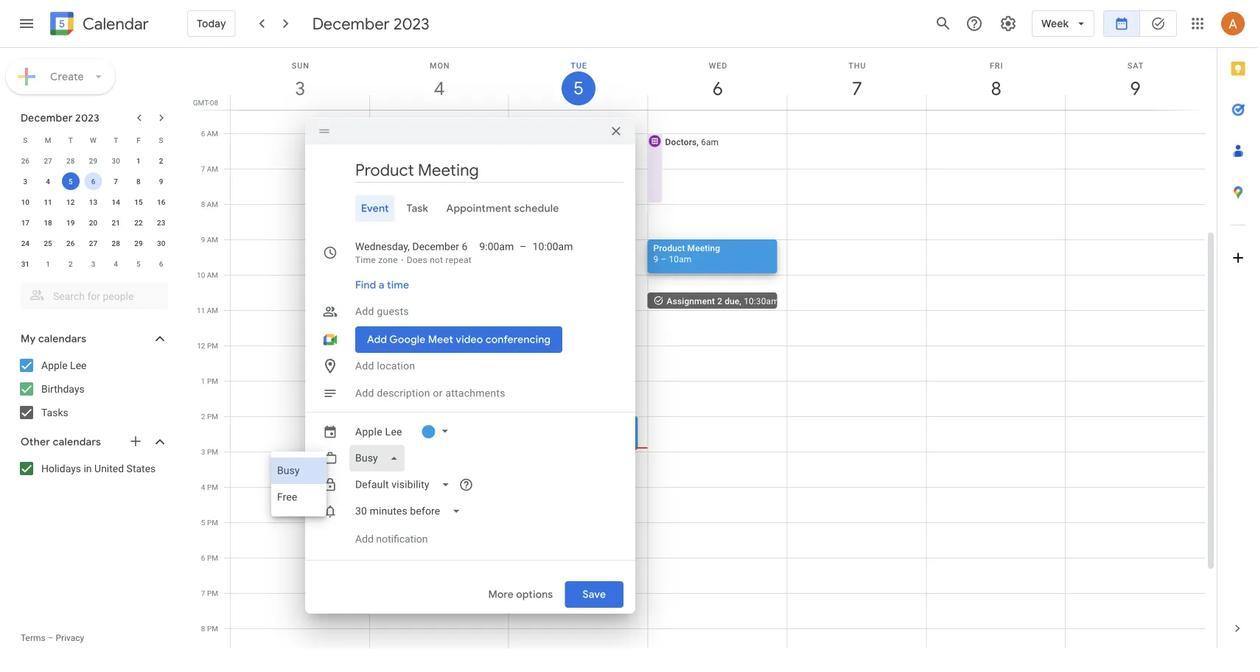 Task type: locate. For each thing, give the bounding box(es) containing it.
26 element
[[62, 234, 79, 252]]

None search field
[[0, 277, 183, 310]]

grid containing 3
[[189, 48, 1217, 649]]

1 row from the top
[[14, 130, 173, 150]]

1 horizontal spatial 11
[[197, 306, 205, 315]]

8 inside row
[[136, 177, 141, 186]]

26 for november 26 'element'
[[21, 156, 30, 165]]

8 column header
[[926, 48, 1066, 110]]

29 element
[[130, 234, 147, 252]]

1 horizontal spatial 27
[[89, 239, 97, 248]]

11 inside row
[[44, 198, 52, 206]]

7 down 6 am at top left
[[201, 164, 205, 173]]

10 inside grid
[[197, 271, 205, 279]]

task_alt button
[[1140, 6, 1177, 41]]

7 for 7 am
[[201, 164, 205, 173]]

0 vertical spatial december
[[312, 13, 390, 34]]

8 pm from the top
[[207, 589, 218, 598]]

12 down '11 am'
[[197, 341, 205, 350]]

january 2 element
[[62, 255, 79, 273]]

29 down w
[[89, 156, 97, 165]]

10
[[21, 198, 30, 206], [197, 271, 205, 279]]

3 row from the top
[[14, 171, 173, 192]]

pm for 7 pm
[[207, 589, 218, 598]]

1 am from the top
[[207, 129, 218, 138]]

10 for 10
[[21, 198, 30, 206]]

row down 27 element
[[14, 254, 173, 274]]

4 down 28 element
[[114, 259, 118, 268]]

pm for 4 pm
[[207, 483, 218, 492]]

12 inside grid
[[197, 341, 205, 350]]

row down w
[[14, 150, 173, 171]]

description
[[377, 387, 430, 400]]

pm down the 5 pm
[[207, 554, 218, 562]]

5, today element
[[62, 173, 79, 190]]

event
[[361, 202, 389, 215]]

0 horizontal spatial 1
[[46, 259, 50, 268]]

pm down 2 pm
[[207, 447, 218, 456]]

to element
[[520, 240, 527, 254]]

apple up birthdays
[[41, 359, 68, 372]]

add notification button
[[349, 522, 434, 557]]

1 vertical spatial 10
[[197, 271, 205, 279]]

1 vertical spatial 2023
[[75, 111, 100, 125]]

0 horizontal spatial december 2023
[[21, 111, 100, 125]]

9 pm from the top
[[207, 624, 218, 633]]

2 horizontal spatial december
[[412, 241, 459, 253]]

my calendars button
[[3, 327, 183, 351]]

– down product
[[661, 254, 667, 264]]

thu
[[849, 61, 866, 70]]

1 vertical spatial 12
[[197, 341, 205, 350]]

11 up 18
[[44, 198, 52, 206]]

22
[[134, 218, 143, 227]]

0 vertical spatial 10
[[21, 198, 30, 206]]

row containing 24
[[14, 233, 173, 254]]

2 horizontal spatial –
[[661, 254, 667, 264]]

3 down sun
[[294, 76, 305, 101]]

january 6 element
[[152, 255, 170, 273]]

add location
[[355, 360, 415, 372]]

0 horizontal spatial ,
[[697, 137, 699, 147]]

pm for 12 pm
[[207, 341, 218, 350]]

0 vertical spatial 27
[[44, 156, 52, 165]]

row up november 29 element on the left of page
[[14, 130, 173, 150]]

1 inside grid
[[201, 377, 205, 386]]

8 for 8 am
[[201, 200, 205, 209]]

1 horizontal spatial 28
[[112, 239, 120, 248]]

1 horizontal spatial lee
[[385, 426, 402, 438]]

8 link
[[980, 72, 1013, 105]]

0 vertical spatial ,
[[697, 137, 699, 147]]

8 inside fri 8
[[990, 76, 1001, 101]]

row
[[14, 130, 173, 150], [14, 150, 173, 171], [14, 171, 173, 192], [14, 192, 173, 212], [14, 212, 173, 233], [14, 233, 173, 254], [14, 254, 173, 274]]

3 down 2 pm
[[201, 447, 205, 456]]

0 vertical spatial 1
[[136, 156, 141, 165]]

calendars right my
[[38, 332, 86, 346]]

pm down 7 pm at bottom
[[207, 624, 218, 633]]

date_range
[[1115, 16, 1129, 31]]

27
[[44, 156, 52, 165], [89, 239, 97, 248]]

– right the terms link
[[48, 633, 53, 644]]

holidays in united states
[[41, 463, 156, 475]]

29 down '22'
[[134, 239, 143, 248]]

terms link
[[21, 633, 45, 644]]

7 inside row group
[[114, 177, 118, 186]]

0 vertical spatial lee
[[70, 359, 87, 372]]

0 vertical spatial apple lee
[[41, 359, 87, 372]]

2 down 26 'element'
[[69, 259, 73, 268]]

1 vertical spatial 28
[[112, 239, 120, 248]]

product
[[654, 243, 685, 253]]

6 down the wed
[[712, 76, 722, 101]]

0 vertical spatial 2023
[[394, 13, 430, 34]]

8 down 7 pm at bottom
[[201, 624, 205, 633]]

4 row from the top
[[14, 192, 173, 212]]

0 horizontal spatial 27
[[44, 156, 52, 165]]

7 am
[[201, 164, 218, 173]]

1 horizontal spatial –
[[520, 241, 527, 253]]

3 inside sun 3
[[294, 76, 305, 101]]

0 vertical spatial 11
[[44, 198, 52, 206]]

1 vertical spatial december
[[21, 111, 73, 125]]

1 horizontal spatial apple lee
[[355, 426, 402, 438]]

add for add guests
[[355, 306, 374, 318]]

1 vertical spatial 29
[[134, 239, 143, 248]]

add inside dropdown button
[[355, 306, 374, 318]]

27 inside 'element'
[[44, 156, 52, 165]]

1 horizontal spatial ,
[[740, 296, 742, 306]]

january 3 element
[[84, 255, 102, 273]]

assignment 2 due , 10:30am
[[667, 296, 779, 306]]

11 down "10 am"
[[197, 306, 205, 315]]

1 vertical spatial apple
[[355, 426, 383, 438]]

december
[[312, 13, 390, 34], [21, 111, 73, 125], [412, 241, 459, 253]]

other calendars
[[21, 436, 101, 449]]

january 1 element
[[39, 255, 57, 273]]

row group
[[14, 150, 173, 274]]

8 down fri
[[990, 76, 1001, 101]]

am down 6 am at top left
[[207, 164, 218, 173]]

9 down sat
[[1129, 76, 1140, 101]]

10 inside row group
[[21, 198, 30, 206]]

0 horizontal spatial 26
[[21, 156, 30, 165]]

row up the 20 element
[[14, 192, 173, 212]]

10 element
[[16, 193, 34, 211]]

5 am from the top
[[207, 271, 218, 279]]

pm up 8 pm
[[207, 589, 218, 598]]

10:30am
[[744, 296, 779, 306]]

5 down 4 pm
[[201, 518, 205, 527]]

0 horizontal spatial apple lee
[[41, 359, 87, 372]]

17
[[21, 218, 30, 227]]

november 29 element
[[84, 152, 102, 170]]

tab list
[[1218, 48, 1258, 608], [317, 195, 624, 222]]

11 for 11
[[44, 198, 52, 206]]

30 for november 30 element
[[112, 156, 120, 165]]

pm up 1 pm
[[207, 341, 218, 350]]

19 element
[[62, 214, 79, 231]]

calendars
[[38, 332, 86, 346], [53, 436, 101, 449]]

0 horizontal spatial t
[[68, 136, 73, 144]]

0 vertical spatial 12
[[66, 198, 75, 206]]

–
[[520, 241, 527, 253], [661, 254, 667, 264], [48, 633, 53, 644]]

week button
[[1032, 6, 1095, 41]]

row down 13 element
[[14, 212, 173, 233]]

lee down description
[[385, 426, 402, 438]]

5 link
[[562, 72, 596, 105]]

4 link
[[423, 72, 457, 105]]

27 down the "20"
[[89, 239, 97, 248]]

8 for 8
[[136, 177, 141, 186]]

2 option from the top
[[271, 484, 326, 511]]

in
[[84, 463, 92, 475]]

row containing 10
[[14, 192, 173, 212]]

1 t from the left
[[68, 136, 73, 144]]

wednesday, december 6
[[355, 241, 468, 253]]

1 horizontal spatial 26
[[66, 239, 75, 248]]

4 add from the top
[[355, 533, 374, 546]]

12
[[66, 198, 75, 206], [197, 341, 205, 350]]

row group containing 26
[[14, 150, 173, 274]]

calendars for my calendars
[[38, 332, 86, 346]]

pm down 4 pm
[[207, 518, 218, 527]]

other
[[21, 436, 50, 449]]

10 up '11 am'
[[197, 271, 205, 279]]

0 horizontal spatial december
[[21, 111, 73, 125]]

row up the january 3 element
[[14, 233, 173, 254]]

5 down 'tue' at the top left of page
[[573, 77, 583, 100]]

0 vertical spatial –
[[520, 241, 527, 253]]

1 horizontal spatial december 2023
[[312, 13, 430, 34]]

12 up 19
[[66, 198, 75, 206]]

1 vertical spatial 26
[[66, 239, 75, 248]]

5 up the 12 'element'
[[69, 177, 73, 186]]

grid
[[189, 48, 1217, 649]]

add inside button
[[355, 533, 374, 546]]

5
[[573, 77, 583, 100], [69, 177, 73, 186], [136, 259, 141, 268], [201, 518, 205, 527]]

25 element
[[39, 234, 57, 252]]

sun
[[292, 61, 309, 70]]

– for privacy
[[48, 633, 53, 644]]

does
[[407, 255, 428, 265]]

Search for people text field
[[29, 283, 159, 310]]

5 pm from the top
[[207, 483, 218, 492]]

6 am from the top
[[207, 306, 218, 315]]

6 down the 5 pm
[[201, 554, 205, 562]]

create button
[[6, 59, 115, 94]]

14 element
[[107, 193, 125, 211]]

26
[[21, 156, 30, 165], [66, 239, 75, 248]]

2 vertical spatial –
[[48, 633, 53, 644]]

3 pm from the top
[[207, 412, 218, 421]]

7 inside thu 7
[[851, 76, 862, 101]]

3 add from the top
[[355, 387, 374, 400]]

1 horizontal spatial s
[[159, 136, 163, 144]]

pm up the 5 pm
[[207, 483, 218, 492]]

1 vertical spatial ,
[[740, 296, 742, 306]]

pm up 3 pm
[[207, 412, 218, 421]]

5 for january 5 element on the left top of the page
[[136, 259, 141, 268]]

5 down 29 element
[[136, 259, 141, 268]]

option
[[271, 458, 326, 484], [271, 484, 326, 511]]

6 am
[[201, 129, 218, 138]]

row up 13 element
[[14, 171, 173, 192]]

november 30 element
[[107, 152, 125, 170]]

9 inside sat 9
[[1129, 76, 1140, 101]]

1 vertical spatial calendars
[[53, 436, 101, 449]]

2 horizontal spatial 1
[[201, 377, 205, 386]]

11 inside grid
[[197, 306, 205, 315]]

10 up 17
[[21, 198, 30, 206]]

7 down thu
[[851, 76, 862, 101]]

wed
[[709, 61, 728, 70]]

tab list containing event
[[317, 195, 624, 222]]

9 up "10 am"
[[201, 235, 205, 244]]

0 horizontal spatial 10
[[21, 198, 30, 206]]

25
[[44, 239, 52, 248]]

30 inside 30 element
[[157, 239, 165, 248]]

7 row from the top
[[14, 254, 173, 274]]

0 horizontal spatial 11
[[44, 198, 52, 206]]

6 down gmt-
[[201, 129, 205, 138]]

0 vertical spatial 26
[[21, 156, 30, 165]]

pm up 2 pm
[[207, 377, 218, 386]]

30
[[112, 156, 120, 165], [157, 239, 165, 248]]

0 horizontal spatial tab list
[[317, 195, 624, 222]]

31
[[21, 259, 30, 268]]

27 down the m
[[44, 156, 52, 165]]

1 vertical spatial 30
[[157, 239, 165, 248]]

3 link
[[283, 72, 317, 105]]

1 horizontal spatial 12
[[197, 341, 205, 350]]

appointment schedule
[[446, 202, 559, 215]]

0 vertical spatial apple
[[41, 359, 68, 372]]

november 27 element
[[39, 152, 57, 170]]

add down find
[[355, 306, 374, 318]]

2 s from the left
[[159, 136, 163, 144]]

mon 4
[[430, 61, 450, 101]]

s up november 26 'element'
[[23, 136, 28, 144]]

1 horizontal spatial 30
[[157, 239, 165, 248]]

4 column header
[[369, 48, 509, 110]]

apple lee down description
[[355, 426, 402, 438]]

, left 10:30am
[[740, 296, 742, 306]]

am down 08
[[207, 129, 218, 138]]

1 vertical spatial december 2023
[[21, 111, 100, 125]]

0 horizontal spatial s
[[23, 136, 28, 144]]

– inside product meeting 9 – 10am
[[661, 254, 667, 264]]

my
[[21, 332, 36, 346]]

7 down november 30 element
[[114, 177, 118, 186]]

row containing 26
[[14, 150, 173, 171]]

add left "location"
[[355, 360, 374, 372]]

3 column header
[[230, 48, 370, 110]]

4 inside mon 4
[[433, 76, 444, 101]]

8 pm
[[201, 624, 218, 633]]

january 5 element
[[130, 255, 147, 273]]

0 vertical spatial december 2023
[[312, 13, 430, 34]]

7 up 8 pm
[[201, 589, 205, 598]]

30 for 30 element
[[157, 239, 165, 248]]

6 row from the top
[[14, 233, 173, 254]]

1 vertical spatial 1
[[46, 259, 50, 268]]

29 for 29 element
[[134, 239, 143, 248]]

6 up 13 element
[[91, 177, 95, 186]]

26 left november 27 'element'
[[21, 156, 30, 165]]

4 down mon
[[433, 76, 444, 101]]

1 vertical spatial 11
[[197, 306, 205, 315]]

5 row from the top
[[14, 212, 173, 233]]

7 pm from the top
[[207, 554, 218, 562]]

task button
[[401, 195, 435, 222]]

am up the 12 pm
[[207, 306, 218, 315]]

f
[[136, 136, 141, 144]]

6 pm
[[201, 554, 218, 562]]

1 vertical spatial –
[[661, 254, 667, 264]]

28 element
[[107, 234, 125, 252]]

1 horizontal spatial 10
[[197, 271, 205, 279]]

1 down the 12 pm
[[201, 377, 205, 386]]

1 down 25 element
[[46, 259, 50, 268]]

add for add description or attachments
[[355, 387, 374, 400]]

1 vertical spatial 27
[[89, 239, 97, 248]]

5 cell
[[59, 171, 82, 192]]

lee up birthdays
[[70, 359, 87, 372]]

0 horizontal spatial apple
[[41, 359, 68, 372]]

10am
[[669, 254, 692, 264]]

1 vertical spatial lee
[[385, 426, 402, 438]]

add other calendars image
[[128, 434, 143, 449]]

1 horizontal spatial t
[[114, 136, 118, 144]]

attachments
[[446, 387, 505, 400]]

0 vertical spatial 29
[[89, 156, 97, 165]]

2 pm from the top
[[207, 377, 218, 386]]

4 up the 5 pm
[[201, 483, 205, 492]]

apple lee up birthdays
[[41, 359, 87, 372]]

7 link
[[840, 72, 874, 105]]

not
[[430, 255, 443, 265]]

december 2023
[[312, 13, 430, 34], [21, 111, 100, 125]]

26 for 26 'element'
[[66, 239, 75, 248]]

am
[[207, 129, 218, 138], [207, 164, 218, 173], [207, 200, 218, 209], [207, 235, 218, 244], [207, 271, 218, 279], [207, 306, 218, 315]]

0 horizontal spatial 29
[[89, 156, 97, 165]]

30 down 23
[[157, 239, 165, 248]]

am down 9 am
[[207, 271, 218, 279]]

7 pm
[[201, 589, 218, 598]]

4 am from the top
[[207, 235, 218, 244]]

0 horizontal spatial lee
[[70, 359, 87, 372]]

0 horizontal spatial 30
[[112, 156, 120, 165]]

calendars up in
[[53, 436, 101, 449]]

– right 9:00am
[[520, 241, 527, 253]]

26 down 19
[[66, 239, 75, 248]]

my calendars list
[[3, 354, 183, 425]]

2 am from the top
[[207, 164, 218, 173]]

2
[[159, 156, 163, 165], [69, 259, 73, 268], [717, 296, 722, 306], [201, 412, 205, 421]]

5 inside tue 5
[[573, 77, 583, 100]]

2023 up 4 column header
[[394, 13, 430, 34]]

add for add location
[[355, 360, 374, 372]]

0 horizontal spatial 12
[[66, 198, 75, 206]]

create
[[50, 70, 84, 83]]

1 horizontal spatial december
[[312, 13, 390, 34]]

due
[[725, 296, 740, 306]]

30 element
[[152, 234, 170, 252]]

30 right november 29 element on the left of page
[[112, 156, 120, 165]]

pm
[[207, 341, 218, 350], [207, 377, 218, 386], [207, 412, 218, 421], [207, 447, 218, 456], [207, 483, 218, 492], [207, 518, 218, 527], [207, 554, 218, 562], [207, 589, 218, 598], [207, 624, 218, 633]]

row containing 3
[[14, 171, 173, 192]]

27 for november 27 'element'
[[44, 156, 52, 165]]

9 down product
[[654, 254, 659, 264]]

8 down the 7 am
[[201, 200, 205, 209]]

add left notification
[[355, 533, 374, 546]]

5 inside cell
[[69, 177, 73, 186]]

28 up 5, today element
[[66, 156, 75, 165]]

9 am
[[201, 235, 218, 244]]

, left 6am
[[697, 137, 699, 147]]

t up november 28 'element' at the left
[[68, 136, 73, 144]]

0 horizontal spatial 28
[[66, 156, 75, 165]]

1 horizontal spatial 29
[[134, 239, 143, 248]]

30 inside november 30 element
[[112, 156, 120, 165]]

28 inside 'element'
[[66, 156, 75, 165]]

pm for 8 pm
[[207, 624, 218, 633]]

pm for 2 pm
[[207, 412, 218, 421]]

18
[[44, 218, 52, 227]]

6 pm from the top
[[207, 518, 218, 527]]

1 horizontal spatial 1
[[136, 156, 141, 165]]

8 up 15 element on the top
[[136, 177, 141, 186]]

4 pm from the top
[[207, 447, 218, 456]]

9 column header
[[1065, 48, 1205, 110]]

am down 8 am
[[207, 235, 218, 244]]

Add title text field
[[355, 159, 624, 181]]

11 am
[[197, 306, 218, 315]]

28
[[66, 156, 75, 165], [112, 239, 120, 248]]

0 vertical spatial 30
[[112, 156, 120, 165]]

0 vertical spatial 28
[[66, 156, 75, 165]]

12 inside 'element'
[[66, 198, 75, 206]]

row containing 31
[[14, 254, 173, 274]]

t up november 30 element
[[114, 136, 118, 144]]

add down add location at left
[[355, 387, 374, 400]]

s right f
[[159, 136, 163, 144]]

2 vertical spatial 1
[[201, 377, 205, 386]]

9 up 16 element
[[159, 177, 163, 186]]

time
[[355, 255, 376, 265]]

2023 up w
[[75, 111, 100, 125]]

24 element
[[16, 234, 34, 252]]

0 horizontal spatial 2023
[[75, 111, 100, 125]]

7 column header
[[787, 48, 927, 110]]

0 vertical spatial calendars
[[38, 332, 86, 346]]

1 pm from the top
[[207, 341, 218, 350]]

3 am from the top
[[207, 200, 218, 209]]

14
[[112, 198, 120, 206]]

0 horizontal spatial –
[[48, 633, 53, 644]]

1 add from the top
[[355, 306, 374, 318]]

2 row from the top
[[14, 150, 173, 171]]

2 add from the top
[[355, 360, 374, 372]]

20 element
[[84, 214, 102, 231]]

apple down description
[[355, 426, 383, 438]]

None field
[[349, 445, 410, 472], [349, 472, 462, 498], [349, 498, 473, 525], [349, 445, 410, 472], [349, 472, 462, 498], [349, 498, 473, 525]]

am down the 7 am
[[207, 200, 218, 209]]

today button
[[187, 6, 236, 41]]

4
[[433, 76, 444, 101], [46, 177, 50, 186], [114, 259, 118, 268], [201, 483, 205, 492]]

28 down 21
[[112, 239, 120, 248]]

1 down f
[[136, 156, 141, 165]]



Task type: vqa. For each thing, say whether or not it's contained in the screenshot.
26
yes



Task type: describe. For each thing, give the bounding box(es) containing it.
10:00am
[[533, 241, 573, 253]]

4 pm
[[201, 483, 218, 492]]

appointment schedule button
[[440, 195, 565, 222]]

doctors
[[665, 137, 697, 147]]

2 vertical spatial december
[[412, 241, 459, 253]]

15 element
[[130, 193, 147, 211]]

pm for 1 pm
[[207, 377, 218, 386]]

9:00am
[[479, 241, 514, 253]]

settings menu image
[[1000, 15, 1017, 32]]

sat
[[1128, 61, 1144, 70]]

time
[[387, 279, 409, 292]]

does not repeat
[[407, 255, 472, 265]]

guests
[[377, 306, 409, 318]]

location
[[377, 360, 415, 372]]

17 element
[[16, 214, 34, 231]]

task
[[407, 202, 429, 215]]

date_range button
[[1104, 6, 1140, 41]]

6 inside wed 6
[[712, 76, 722, 101]]

calendar
[[83, 14, 149, 34]]

schedule
[[514, 202, 559, 215]]

lee inside my calendars list
[[70, 359, 87, 372]]

18 element
[[39, 214, 57, 231]]

product meeting 9 – 10am
[[654, 243, 720, 264]]

november 26 element
[[16, 152, 34, 170]]

1 horizontal spatial apple
[[355, 426, 383, 438]]

27 element
[[84, 234, 102, 252]]

am for 6 am
[[207, 129, 218, 138]]

6 inside cell
[[91, 177, 95, 186]]

2 t from the left
[[114, 136, 118, 144]]

fri 8
[[990, 61, 1004, 101]]

pm for 3 pm
[[207, 447, 218, 456]]

availability list box
[[271, 452, 326, 517]]

12 element
[[62, 193, 79, 211]]

meeting
[[687, 243, 720, 253]]

w
[[90, 136, 96, 144]]

1 s from the left
[[23, 136, 28, 144]]

appointment
[[446, 202, 512, 215]]

am for 8 am
[[207, 200, 218, 209]]

row containing s
[[14, 130, 173, 150]]

november 28 element
[[62, 152, 79, 170]]

6 down 30 element
[[159, 259, 163, 268]]

23
[[157, 218, 165, 227]]

3 down november 26 'element'
[[23, 177, 27, 186]]

doctors , 6am
[[665, 137, 719, 147]]

apple inside my calendars list
[[41, 359, 68, 372]]

16
[[157, 198, 165, 206]]

birthdays
[[41, 383, 85, 395]]

3 down 27 element
[[91, 259, 95, 268]]

6 cell
[[82, 171, 105, 192]]

terms
[[21, 633, 45, 644]]

24
[[21, 239, 30, 248]]

am for 11 am
[[207, 306, 218, 315]]

16 element
[[152, 193, 170, 211]]

9:00am – 10:00am
[[479, 241, 573, 253]]

wednesday,
[[355, 241, 410, 253]]

thu 7
[[849, 61, 866, 101]]

gmt-
[[193, 98, 210, 107]]

holidays
[[41, 463, 81, 475]]

21 element
[[107, 214, 125, 231]]

5 for 5, today element
[[69, 177, 73, 186]]

12 for 12
[[66, 198, 75, 206]]

tue
[[571, 61, 587, 70]]

08
[[210, 98, 218, 107]]

main drawer image
[[18, 15, 35, 32]]

time zone
[[355, 255, 398, 265]]

6 link
[[701, 72, 735, 105]]

9 inside december 2023 grid
[[159, 177, 163, 186]]

add notification
[[355, 533, 428, 546]]

united
[[94, 463, 124, 475]]

january 4 element
[[107, 255, 125, 273]]

– for 10:00am
[[520, 241, 527, 253]]

12 pm
[[197, 341, 218, 350]]

22 element
[[130, 214, 147, 231]]

sat 9
[[1128, 61, 1144, 101]]

11 for 11 am
[[197, 306, 205, 315]]

terms – privacy
[[21, 633, 84, 644]]

december 2023 grid
[[14, 130, 173, 274]]

or
[[433, 387, 443, 400]]

assignment
[[667, 296, 715, 306]]

1 horizontal spatial tab list
[[1218, 48, 1258, 608]]

1 for january 1 element
[[46, 259, 50, 268]]

5 column header
[[508, 48, 648, 110]]

privacy link
[[56, 633, 84, 644]]

task_alt
[[1151, 16, 1166, 31]]

13 element
[[84, 193, 102, 211]]

8 for 8 pm
[[201, 624, 205, 633]]

2 pm
[[201, 412, 218, 421]]

calendars for other calendars
[[53, 436, 101, 449]]

a
[[379, 279, 385, 292]]

29 for november 29 element on the left of page
[[89, 156, 97, 165]]

wed 6
[[709, 61, 728, 101]]

2 left due
[[717, 296, 722, 306]]

28 for 28 element
[[112, 239, 120, 248]]

19
[[66, 218, 75, 227]]

gmt-08
[[193, 98, 218, 107]]

7 for 7
[[114, 177, 118, 186]]

9 link
[[1119, 72, 1153, 105]]

event button
[[355, 195, 395, 222]]

add guests
[[355, 306, 409, 318]]

1 option from the top
[[271, 458, 326, 484]]

notification
[[376, 533, 428, 546]]

1 pm
[[201, 377, 218, 386]]

today
[[197, 17, 226, 30]]

pm for 6 pm
[[207, 554, 218, 562]]

calendar element
[[47, 9, 149, 41]]

am for 10 am
[[207, 271, 218, 279]]

5 for 5 pm
[[201, 518, 205, 527]]

6 up repeat
[[462, 241, 468, 253]]

1 horizontal spatial 2023
[[394, 13, 430, 34]]

7 for 7 pm
[[201, 589, 205, 598]]

2 up 3 pm
[[201, 412, 205, 421]]

am for 7 am
[[207, 164, 218, 173]]

10 for 10 am
[[197, 271, 205, 279]]

27 for 27 element
[[89, 239, 97, 248]]

tasks
[[41, 407, 68, 419]]

9 inside product meeting 9 – 10am
[[654, 254, 659, 264]]

6 column header
[[648, 48, 788, 110]]

1 for 1 pm
[[201, 377, 205, 386]]

find
[[355, 279, 376, 292]]

2 up 16 element
[[159, 156, 163, 165]]

28 for november 28 'element' at the left
[[66, 156, 75, 165]]

3 pm
[[201, 447, 218, 456]]

11 element
[[39, 193, 57, 211]]

repeat
[[446, 255, 472, 265]]

pm for 5 pm
[[207, 518, 218, 527]]

m
[[45, 136, 51, 144]]

8 am
[[201, 200, 218, 209]]

4 down november 27 'element'
[[46, 177, 50, 186]]

week
[[1042, 17, 1069, 30]]

10 am
[[197, 271, 218, 279]]

20
[[89, 218, 97, 227]]

23 element
[[152, 214, 170, 231]]

find a time button
[[349, 272, 415, 299]]

tue 5
[[571, 61, 587, 100]]

apple lee inside my calendars list
[[41, 359, 87, 372]]

21
[[112, 218, 120, 227]]

row containing 17
[[14, 212, 173, 233]]

zone
[[378, 255, 398, 265]]

sun 3
[[292, 61, 309, 101]]

12 for 12 pm
[[197, 341, 205, 350]]

13
[[89, 198, 97, 206]]

1 vertical spatial apple lee
[[355, 426, 402, 438]]

am for 9 am
[[207, 235, 218, 244]]

5 pm
[[201, 518, 218, 527]]

6am
[[701, 137, 719, 147]]

add for add notification
[[355, 533, 374, 546]]

calendar heading
[[80, 14, 149, 34]]

31 element
[[16, 255, 34, 273]]



